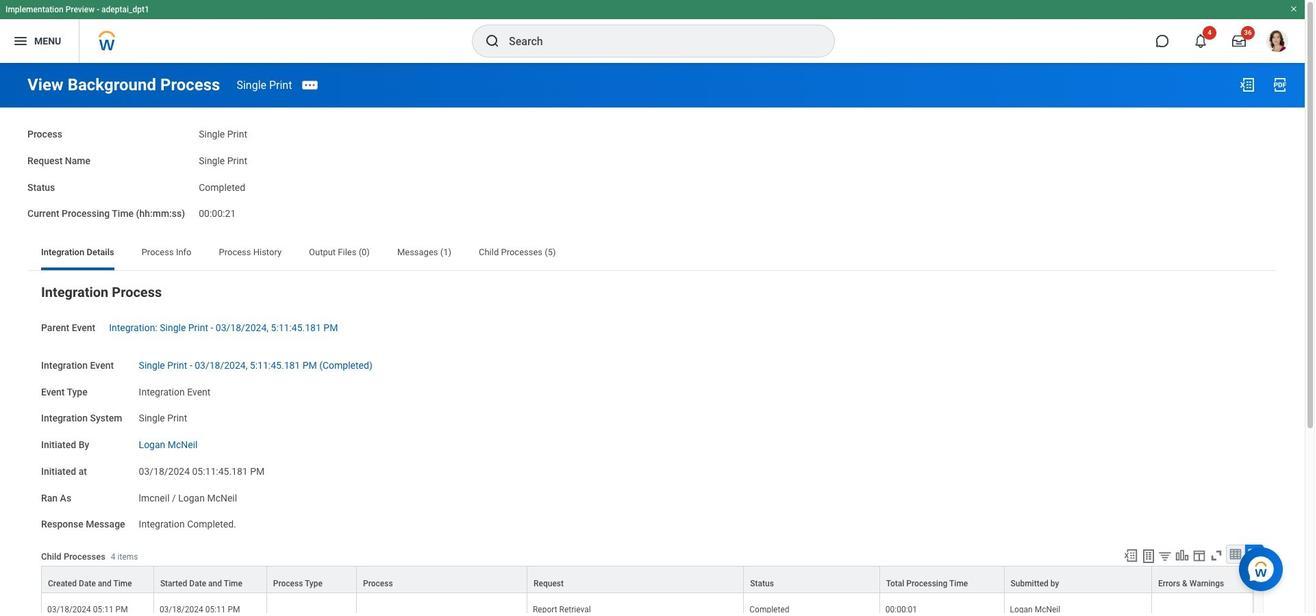 Task type: vqa. For each thing, say whether or not it's contained in the screenshot.
the Click to view/edit grid preferences icon
yes



Task type: locate. For each thing, give the bounding box(es) containing it.
report retrieval element
[[533, 603, 591, 614]]

completed element
[[199, 179, 245, 193], [750, 603, 790, 614]]

1 vertical spatial completed element
[[750, 603, 790, 614]]

toolbar
[[1118, 545, 1264, 567]]

cell
[[267, 594, 357, 614], [357, 594, 528, 614], [1153, 594, 1254, 614]]

0 horizontal spatial completed element
[[199, 179, 245, 193]]

2 row from the top
[[41, 594, 1254, 614]]

banner
[[0, 0, 1305, 63]]

group
[[41, 282, 1264, 336]]

1 vertical spatial single print element
[[139, 411, 187, 424]]

2 cell from the left
[[357, 594, 528, 614]]

fullscreen image
[[1209, 549, 1225, 564]]

0 vertical spatial single print element
[[199, 126, 247, 140]]

row
[[41, 567, 1254, 594], [41, 594, 1254, 614]]

1 horizontal spatial completed element
[[750, 603, 790, 614]]

main content
[[0, 63, 1305, 614]]

tab list
[[27, 238, 1278, 271]]

export to worksheets image
[[1141, 549, 1157, 565]]

search image
[[484, 33, 501, 49]]

inbox large image
[[1233, 34, 1246, 48]]

profile logan mcneil image
[[1267, 30, 1289, 55]]

single print element
[[199, 126, 247, 140], [139, 411, 187, 424]]

1 cell from the left
[[267, 594, 357, 614]]

export to excel image
[[1240, 77, 1256, 93]]



Task type: describe. For each thing, give the bounding box(es) containing it.
click to view/edit grid preferences image
[[1192, 549, 1207, 564]]

Search Workday  search field
[[509, 26, 807, 56]]

view printable version (pdf) image
[[1273, 77, 1289, 93]]

expand table image
[[1248, 548, 1262, 562]]

notifications large image
[[1194, 34, 1208, 48]]

table image
[[1229, 548, 1243, 562]]

0 horizontal spatial single print element
[[139, 411, 187, 424]]

export to excel image
[[1124, 549, 1139, 564]]

0 vertical spatial completed element
[[199, 179, 245, 193]]

lmcneil / logan mcneil element
[[139, 490, 237, 504]]

1 horizontal spatial single print element
[[199, 126, 247, 140]]

3 cell from the left
[[1153, 594, 1254, 614]]

1 row from the top
[[41, 567, 1254, 594]]

close environment banner image
[[1290, 5, 1299, 13]]

justify image
[[12, 33, 29, 49]]

select to filter grid data image
[[1158, 550, 1173, 564]]



